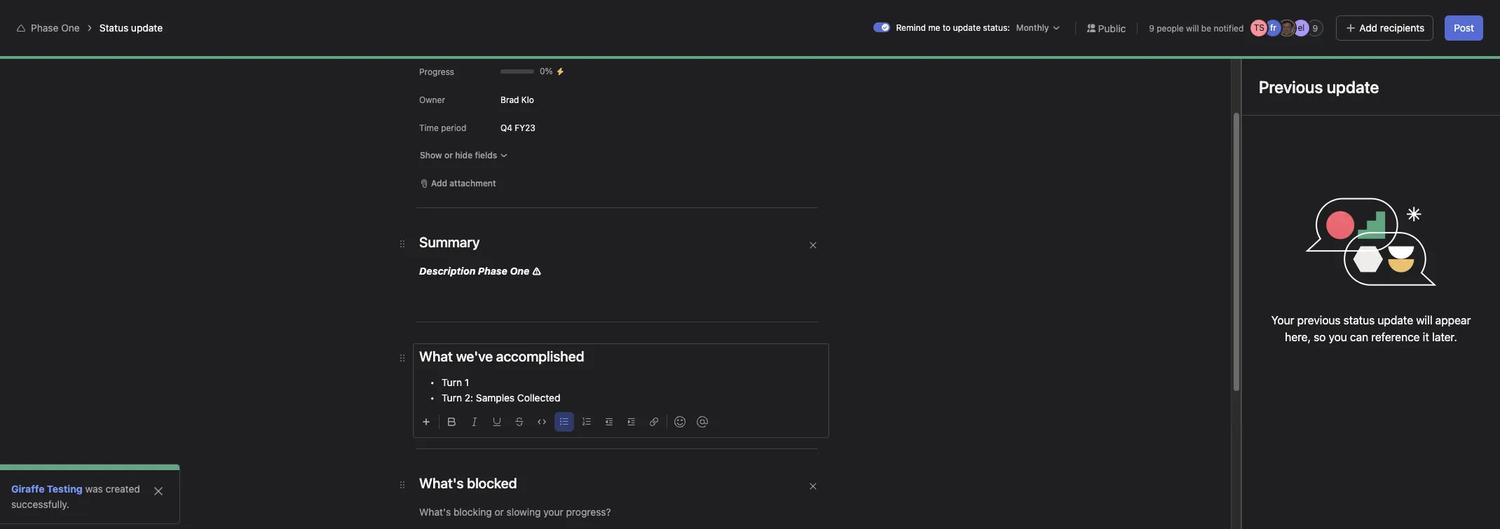 Task type: describe. For each thing, give the bounding box(es) containing it.
use
[[613, 333, 630, 345]]

my
[[230, 43, 244, 55]]

klo
[[522, 94, 534, 105]]

1
[[465, 377, 469, 388]]

show
[[420, 150, 442, 161]]

samples
[[476, 392, 515, 404]]

owner
[[419, 95, 445, 105]]

off track
[[674, 209, 714, 221]]

functional
[[67, 483, 112, 495]]

template
[[36, 461, 78, 473]]

update inside "your previous status update will appear here, so you can reference it later."
[[1378, 314, 1414, 327]]

description phase one ⚠️
[[419, 265, 542, 277]]

remind me to update status:
[[896, 22, 1010, 33]]

0 horizontal spatial ja
[[1283, 22, 1292, 33]]

bold image
[[448, 418, 456, 426]]

phase one link
[[31, 22, 80, 34]]

1 horizontal spatial phase
[[478, 265, 508, 277]]

2 section title text field from the top
[[419, 474, 517, 494]]

track for off track
[[691, 209, 714, 221]]

0 vertical spatial fr
[[1271, 22, 1277, 33]]

invite button
[[13, 499, 74, 524]]

trial
[[1265, 6, 1280, 17]]

9 for 9
[[1313, 23, 1318, 33]]

q4 fy23
[[501, 122, 536, 133]]

off
[[674, 209, 689, 221]]

project
[[114, 483, 146, 495]]

9 for 9 people will be notified
[[1149, 23, 1155, 33]]

was
[[85, 483, 103, 495]]

el
[[1298, 22, 1305, 33]]

share button
[[1437, 50, 1484, 69]]

monthly button
[[1013, 21, 1064, 35]]

emoji image
[[675, 417, 686, 428]]

my workspace goals
[[230, 43, 322, 55]]

created
[[106, 483, 140, 495]]

my workspace goals link
[[230, 42, 322, 57]]

later.
[[1433, 331, 1458, 344]]

what's in my trial? button
[[1289, 7, 1374, 27]]

template i link
[[8, 456, 160, 478]]

status
[[99, 22, 128, 34]]

increase list indent image
[[628, 418, 636, 426]]

home
[[36, 48, 63, 60]]

add billing info button
[[1383, 7, 1454, 27]]

remove section image for second section title text field from the top
[[809, 482, 818, 491]]

goal's
[[809, 333, 836, 345]]

what's in my trial?
[[1295, 11, 1368, 22]]

public
[[1099, 22, 1126, 34]]

your previous status update will appear here, so you can reference it later.
[[1272, 314, 1471, 344]]

successfully.
[[11, 499, 69, 510]]

at mention image
[[697, 417, 708, 428]]

1 vertical spatial ja
[[1403, 54, 1412, 65]]

sub-
[[633, 333, 654, 345]]

turn 1 turn 2: samples collected
[[442, 377, 561, 404]]

status update
[[99, 22, 163, 34]]

giraffe testing link
[[11, 483, 83, 495]]

0 vertical spatial one
[[61, 22, 80, 34]]

previous
[[1298, 314, 1341, 327]]

on
[[537, 209, 550, 221]]

decrease list indent image
[[605, 418, 614, 426]]

so
[[1314, 331, 1326, 344]]

automatically
[[693, 333, 753, 345]]

template i
[[36, 461, 83, 473]]

fields
[[475, 150, 497, 161]]

what's
[[1295, 11, 1323, 22]]

free trial 17 days left
[[1235, 6, 1280, 27]]

team sprint goal link
[[336, 42, 414, 57]]

will inside "your previous status update will appear here, so you can reference it later."
[[1417, 314, 1433, 327]]

collected
[[517, 392, 561, 404]]

add attachment button
[[414, 174, 503, 194]]

people
[[1157, 23, 1184, 33]]

or
[[445, 150, 453, 161]]

phase one
[[31, 22, 80, 34]]

1 turn from the top
[[442, 377, 462, 388]]

add recipients
[[1360, 22, 1425, 34]]

time period
[[419, 123, 467, 133]]

progress.
[[839, 333, 881, 345]]

goals for sub-
[[654, 333, 678, 345]]

post
[[1454, 22, 1475, 34]]

show or hide fields button
[[414, 146, 515, 165]]

share
[[1455, 54, 1477, 65]]

code image
[[538, 418, 546, 426]]

9 people will be notified
[[1149, 23, 1244, 33]]

update right status
[[131, 22, 163, 34]]

brad
[[501, 94, 519, 105]]

on track button
[[516, 203, 585, 228]]



Task type: locate. For each thing, give the bounding box(es) containing it.
1 vertical spatial fr
[[1390, 54, 1397, 65]]

update up reference
[[1378, 314, 1414, 327]]

track inside button
[[691, 209, 714, 221]]

update left status:
[[953, 22, 981, 33]]

workspace
[[246, 43, 295, 55]]

one left ⚠️
[[510, 265, 530, 277]]

phase one
[[230, 59, 298, 75]]

bk
[[1360, 54, 1371, 65]]

to
[[943, 22, 951, 33], [681, 333, 690, 345]]

close image
[[153, 486, 164, 497]]

1 horizontal spatial goals
[[654, 333, 678, 345]]

one
[[61, 22, 80, 34], [510, 265, 530, 277]]

team sprint goal
[[336, 43, 414, 55]]

phase up the home
[[31, 22, 59, 34]]

1 horizontal spatial ts
[[1374, 54, 1385, 65]]

can
[[1351, 331, 1369, 344]]

underline image
[[493, 418, 501, 426]]

your
[[1272, 314, 1295, 327]]

goals for workspace
[[298, 43, 322, 55]]

this
[[790, 333, 806, 345]]

Section title text field
[[419, 347, 584, 367]]

ja left el
[[1283, 22, 1292, 33]]

at risk
[[611, 209, 639, 221]]

hide
[[455, 150, 473, 161]]

ts
[[1254, 22, 1265, 33], [1374, 54, 1385, 65]]

team
[[336, 43, 361, 55]]

0 vertical spatial will
[[1187, 23, 1199, 33]]

at risk button
[[590, 203, 648, 228]]

2 horizontal spatial add
[[1389, 11, 1405, 22]]

numbered list image
[[583, 418, 591, 426]]

billing
[[1407, 11, 1431, 22]]

0 horizontal spatial one
[[61, 22, 80, 34]]

1 vertical spatial one
[[510, 265, 530, 277]]

1 vertical spatial phase
[[478, 265, 508, 277]]

1 vertical spatial section title text field
[[419, 474, 517, 494]]

reference
[[1372, 331, 1420, 344]]

0 horizontal spatial to
[[681, 333, 690, 345]]

remind
[[896, 22, 926, 33]]

at
[[611, 209, 620, 221]]

fr down trial
[[1271, 22, 1277, 33]]

cross-functional project plan
[[36, 483, 168, 495]]

goals left team
[[298, 43, 322, 55]]

remove section image for first section title text field
[[809, 241, 818, 250]]

me
[[928, 22, 941, 33]]

17
[[1235, 16, 1244, 27]]

0 vertical spatial ts
[[1254, 22, 1265, 33]]

fr right bk
[[1390, 54, 1397, 65]]

track inside 'button'
[[553, 209, 576, 221]]

cross-
[[36, 483, 67, 495]]

1 vertical spatial remove section image
[[809, 482, 818, 491]]

0 vertical spatial to
[[943, 22, 951, 33]]

info
[[1433, 11, 1448, 22]]

insert an object image
[[422, 418, 431, 426]]

giraffe testing
[[11, 483, 83, 495]]

switch
[[874, 22, 891, 32]]

you
[[1329, 331, 1348, 344]]

1 track from the left
[[553, 209, 576, 221]]

2 9 from the left
[[1313, 23, 1318, 33]]

risk
[[623, 209, 639, 221]]

1 9 from the left
[[1149, 23, 1155, 33]]

1 horizontal spatial track
[[691, 209, 714, 221]]

track right on
[[553, 209, 576, 221]]

toolbar
[[417, 406, 829, 432]]

1 horizontal spatial fr
[[1390, 54, 1397, 65]]

1 horizontal spatial 9
[[1313, 23, 1318, 33]]

0 horizontal spatial fr
[[1271, 22, 1277, 33]]

plan
[[149, 483, 168, 495]]

recipients
[[1381, 22, 1425, 34]]

monthly
[[1017, 22, 1049, 33]]

phase left ⚠️
[[478, 265, 508, 277]]

here,
[[1285, 331, 1311, 344]]

2 track from the left
[[691, 209, 714, 221]]

to left automatically
[[681, 333, 690, 345]]

list box
[[585, 6, 921, 28]]

to right me
[[943, 22, 951, 33]]

2 remove section image from the top
[[809, 482, 818, 491]]

section title text field down italics image
[[419, 474, 517, 494]]

add
[[1389, 11, 1405, 22], [1360, 22, 1378, 34], [431, 178, 447, 189]]

add for add recipients
[[1360, 22, 1378, 34]]

turn left 2:
[[442, 392, 462, 404]]

0 horizontal spatial track
[[553, 209, 576, 221]]

show or hide fields
[[420, 150, 497, 161]]

will
[[1187, 23, 1199, 33], [1417, 314, 1433, 327]]

q4
[[501, 122, 513, 133]]

⚠️
[[532, 265, 542, 277]]

description for description
[[516, 438, 576, 450]]

status
[[1344, 314, 1375, 327]]

0 horizontal spatial add
[[431, 178, 447, 189]]

link image
[[650, 418, 658, 426]]

0 vertical spatial remove section image
[[809, 241, 818, 250]]

Goal name text field
[[505, 107, 1153, 158]]

giraffe
[[11, 483, 45, 495]]

1 horizontal spatial ja
[[1403, 54, 1412, 65]]

10
[[1417, 54, 1426, 65]]

ts left left
[[1254, 22, 1265, 33]]

time
[[419, 123, 439, 133]]

9 down what's at right
[[1313, 23, 1318, 33]]

italics image
[[471, 418, 479, 426]]

in
[[1325, 11, 1332, 22]]

off track button
[[654, 203, 723, 228]]

will left be
[[1187, 23, 1199, 33]]

strikethrough image
[[515, 418, 524, 426]]

add for add attachment
[[431, 178, 447, 189]]

0 vertical spatial phase
[[31, 22, 59, 34]]

1 horizontal spatial will
[[1417, 314, 1433, 327]]

cross-functional project plan link
[[8, 478, 168, 501]]

1 horizontal spatial add
[[1360, 22, 1378, 34]]

use sub-goals to automatically update this goal's progress.
[[613, 333, 881, 345]]

track right 'off'
[[691, 209, 714, 221]]

add inside popup button
[[431, 178, 447, 189]]

one up home link
[[61, 22, 80, 34]]

brad klo
[[501, 94, 534, 105]]

section title text field up description phase one ⚠️
[[419, 233, 480, 252]]

be
[[1202, 23, 1212, 33]]

days
[[1246, 16, 1265, 27]]

0 horizontal spatial ts
[[1254, 22, 1265, 33]]

0%
[[540, 66, 553, 76]]

turn left 1
[[442, 377, 462, 388]]

1 vertical spatial description
[[516, 438, 576, 450]]

1 remove section image from the top
[[809, 241, 818, 250]]

0 vertical spatial section title text field
[[419, 233, 480, 252]]

previous update
[[1259, 77, 1380, 97]]

update left this at bottom
[[755, 333, 787, 345]]

0 horizontal spatial will
[[1187, 23, 1199, 33]]

0 horizontal spatial description
[[419, 265, 476, 277]]

2 turn from the top
[[442, 392, 462, 404]]

appear
[[1436, 314, 1471, 327]]

1 horizontal spatial one
[[510, 265, 530, 277]]

sprint
[[363, 43, 390, 55]]

goals
[[298, 43, 322, 55], [654, 333, 678, 345]]

testing
[[47, 483, 83, 495]]

0 vertical spatial ja
[[1283, 22, 1292, 33]]

1 vertical spatial ts
[[1374, 54, 1385, 65]]

1 horizontal spatial to
[[943, 22, 951, 33]]

0.00
[[534, 272, 563, 288]]

0 vertical spatial description
[[419, 265, 476, 277]]

1 vertical spatial goals
[[654, 333, 678, 345]]

2:
[[465, 392, 473, 404]]

add attachment
[[431, 178, 496, 189]]

0 vertical spatial turn
[[442, 377, 462, 388]]

1 vertical spatial turn
[[442, 392, 462, 404]]

post button
[[1445, 15, 1484, 41]]

i
[[81, 461, 83, 473]]

status:
[[983, 22, 1010, 33]]

remove section image
[[809, 241, 818, 250], [809, 482, 818, 491]]

0 vertical spatial goals
[[298, 43, 322, 55]]

add for add billing info
[[1389, 11, 1405, 22]]

track for on track
[[553, 209, 576, 221]]

will up it on the bottom of the page
[[1417, 314, 1433, 327]]

description for description phase one ⚠️
[[419, 265, 476, 277]]

0 horizontal spatial phase
[[31, 22, 59, 34]]

phase
[[31, 22, 59, 34], [478, 265, 508, 277]]

Section title text field
[[419, 233, 480, 252], [419, 474, 517, 494]]

ja left 10
[[1403, 54, 1412, 65]]

1 section title text field from the top
[[419, 233, 480, 252]]

1 vertical spatial will
[[1417, 314, 1433, 327]]

ts right bk
[[1374, 54, 1385, 65]]

1 vertical spatial to
[[681, 333, 690, 345]]

add recipients button
[[1337, 15, 1434, 41]]

0 horizontal spatial 9
[[1149, 23, 1155, 33]]

was created successfully.
[[11, 483, 140, 510]]

1 horizontal spatial description
[[516, 438, 576, 450]]

9 left people
[[1149, 23, 1155, 33]]

notified
[[1214, 23, 1244, 33]]

0 horizontal spatial goals
[[298, 43, 322, 55]]

period
[[441, 123, 467, 133]]

goals right use
[[654, 333, 678, 345]]

bulleted list image
[[560, 418, 569, 426]]

invite
[[39, 505, 65, 517]]

my
[[1334, 11, 1346, 22]]

track
[[553, 209, 576, 221], [691, 209, 714, 221]]



Task type: vqa. For each thing, say whether or not it's contained in the screenshot.
Remind on the right top of page
yes



